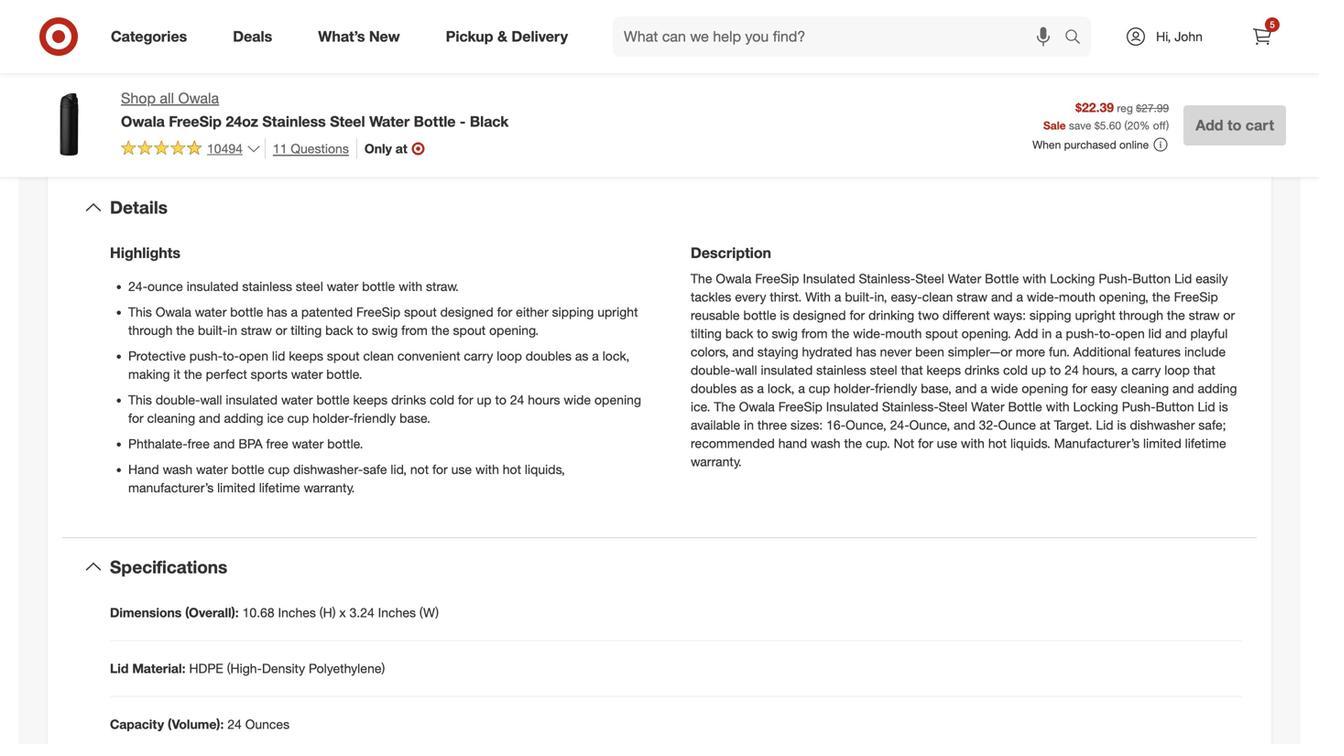 Task type: describe. For each thing, give the bounding box(es) containing it.
to- inside protective push-to-open lid keeps spout clean convenient carry loop doubles as a lock, making it the perfect sports water bottle.
[[223, 348, 239, 364]]

details
[[110, 197, 168, 218]]

owala right all
[[178, 89, 219, 107]]

the left cup.
[[844, 436, 862, 452]]

swig inside this owala water bottle has a patented freesip spout designed for either sipping upright through the built-in straw or tilting back to swig from the spout opening.
[[372, 322, 398, 338]]

with up target.
[[1046, 399, 1070, 415]]

carry inside description the owala freesip insulated stainless-steel water bottle with locking push-button lid easily tackles every thirst. with a built-in, easy-clean straw and a wide-mouth opening, the freesip reusable bottle is designed for drinking two different ways: sipping upright through the straw or tilting back to swig from the wide-mouth spout opening. add in a push-to-open lid and playful colors, and staying hydrated has never been simpler—or more fun. additional features include double-wall insulated stainless steel that keeps drinks cold up to 24 hours, a carry loop that doubles as a lock, a cup holder-friendly base, and a wide opening for easy cleaning and adding ice. the owala freesip insulated stainless-steel water bottle with locking push-button lid is available in three sizes: 16-ounce, 24-ounce, and 32-ounce at target. lid is dishwasher safe; recommended hand wash the cup. not for use with hot liquids. manufacturer's limited lifetime warranty.
[[1132, 363, 1161, 379]]

opening,
[[1099, 289, 1149, 305]]

2 inches from the left
[[378, 605, 416, 621]]

1 vertical spatial water
[[948, 271, 981, 287]]

up inside this double-wall insulated water bottle keeps drinks cold for up to 24 hours wide opening for cleaning and adding ice cup holder-friendly base.
[[477, 392, 492, 408]]

1 vertical spatial push-
[[1122, 399, 1156, 415]]

never
[[880, 344, 912, 360]]

include
[[1184, 344, 1226, 360]]

dimensions
[[110, 605, 182, 621]]

ounce
[[147, 278, 183, 294]]

either
[[516, 304, 549, 320]]

bottle inside this owala water bottle has a patented freesip spout designed for either sipping upright through the built-in straw or tilting back to swig from the spout opening.
[[230, 304, 263, 320]]

5 link
[[1242, 16, 1283, 57]]

bottle inside hand wash water bottle cup dishwasher-safe lid, not for use with hot liquids, manufacturer's limited lifetime warranty.
[[231, 461, 264, 478]]

freesip up thirst.
[[755, 271, 799, 287]]

cart
[[1246, 116, 1274, 134]]

pickup & delivery
[[446, 28, 568, 45]]

keeps inside description the owala freesip insulated stainless-steel water bottle with locking push-button lid easily tackles every thirst. with a built-in, easy-clean straw and a wide-mouth opening, the freesip reusable bottle is designed for drinking two different ways: sipping upright through the straw or tilting back to swig from the wide-mouth spout opening. add in a push-to-open lid and playful colors, and staying hydrated has never been simpler—or more fun. additional features include double-wall insulated stainless steel that keeps drinks cold up to 24 hours, a carry loop that doubles as a lock, a cup holder-friendly base, and a wide opening for easy cleaning and adding ice. the owala freesip insulated stainless-steel water bottle with locking push-button lid is available in three sizes: 16-ounce, 24-ounce, and 32-ounce at target. lid is dishwasher safe; recommended hand wash the cup. not for use with hot liquids. manufacturer's limited lifetime warranty.
[[927, 363, 961, 379]]

specifications
[[110, 557, 227, 578]]

drinking
[[869, 308, 914, 324]]

opening. inside this owala water bottle has a patented freesip spout designed for either sipping upright through the built-in straw or tilting back to swig from the spout opening.
[[489, 322, 539, 338]]

dishwasher-
[[293, 461, 363, 478]]

colors,
[[691, 344, 729, 360]]

(volume):
[[168, 717, 224, 733]]

and up features
[[1165, 326, 1187, 342]]

target.
[[1054, 418, 1092, 434]]

sipping inside description the owala freesip insulated stainless-steel water bottle with locking push-button lid easily tackles every thirst. with a built-in, easy-clean straw and a wide-mouth opening, the freesip reusable bottle is designed for drinking two different ways: sipping upright through the straw or tilting back to swig from the wide-mouth spout opening. add in a push-to-open lid and playful colors, and staying hydrated has never been simpler—or more fun. additional features include double-wall insulated stainless steel that keeps drinks cold up to 24 hours, a carry loop that doubles as a lock, a cup holder-friendly base, and a wide opening for easy cleaning and adding ice. the owala freesip insulated stainless-steel water bottle with locking push-button lid is available in three sizes: 16-ounce, 24-ounce, and 32-ounce at target. lid is dishwasher safe; recommended hand wash the cup. not for use with hot liquids. manufacturer's limited lifetime warranty.
[[1030, 308, 1071, 324]]

liquids,
[[525, 461, 565, 478]]

purchased
[[1064, 138, 1116, 152]]

with inside hand wash water bottle cup dishwasher-safe lid, not for use with hot liquids, manufacturer's limited lifetime warranty.
[[475, 461, 499, 478]]

cold inside description the owala freesip insulated stainless-steel water bottle with locking push-button lid easily tackles every thirst. with a built-in, easy-clean straw and a wide-mouth opening, the freesip reusable bottle is designed for drinking two different ways: sipping upright through the straw or tilting back to swig from the wide-mouth spout opening. add in a push-to-open lid and playful colors, and staying hydrated has never been simpler—or more fun. additional features include double-wall insulated stainless steel that keeps drinks cold up to 24 hours, a carry loop that doubles as a lock, a cup holder-friendly base, and a wide opening for easy cleaning and adding ice. the owala freesip insulated stainless-steel water bottle with locking push-button lid is available in three sizes: 16-ounce, 24-ounce, and 32-ounce at target. lid is dishwasher safe; recommended hand wash the cup. not for use with hot liquids. manufacturer's limited lifetime warranty.
[[1003, 363, 1028, 379]]

reusable
[[691, 308, 740, 324]]

in,
[[874, 289, 887, 305]]

0 horizontal spatial 24
[[227, 717, 242, 733]]

owala inside this owala water bottle has a patented freesip spout designed for either sipping upright through the built-in straw or tilting back to swig from the spout opening.
[[156, 304, 191, 320]]

or inside this owala water bottle has a patented freesip spout designed for either sipping upright through the built-in straw or tilting back to swig from the spout opening.
[[275, 322, 287, 338]]

not
[[894, 436, 914, 452]]

0 vertical spatial button
[[1132, 271, 1171, 287]]

sponsored
[[1232, 46, 1286, 60]]

specifications button
[[62, 539, 1257, 597]]

2 vertical spatial bottle
[[1008, 399, 1042, 415]]

and left bpa
[[213, 436, 235, 452]]

details button
[[62, 179, 1257, 237]]

bottle up this owala water bottle has a patented freesip spout designed for either sipping upright through the built-in straw or tilting back to swig from the spout opening.
[[362, 278, 395, 294]]

cup.
[[866, 436, 890, 452]]

clean inside description the owala freesip insulated stainless-steel water bottle with locking push-button lid easily tackles every thirst. with a built-in, easy-clean straw and a wide-mouth opening, the freesip reusable bottle is designed for drinking two different ways: sipping upright through the straw or tilting back to swig from the wide-mouth spout opening. add in a push-to-open lid and playful colors, and staying hydrated has never been simpler—or more fun. additional features include double-wall insulated stainless steel that keeps drinks cold up to 24 hours, a carry loop that doubles as a lock, a cup holder-friendly base, and a wide opening for easy cleaning and adding ice. the owala freesip insulated stainless-steel water bottle with locking push-button lid is available in three sizes: 16-ounce, 24-ounce, and 32-ounce at target. lid is dishwasher safe; recommended hand wash the cup. not for use with hot liquids. manufacturer's limited lifetime warranty.
[[922, 289, 953, 305]]

what's
[[318, 28, 365, 45]]

opening. inside description the owala freesip insulated stainless-steel water bottle with locking push-button lid easily tackles every thirst. with a built-in, easy-clean straw and a wide-mouth opening, the freesip reusable bottle is designed for drinking two different ways: sipping upright through the straw or tilting back to swig from the wide-mouth spout opening. add in a push-to-open lid and playful colors, and staying hydrated has never been simpler—or more fun. additional features include double-wall insulated stainless steel that keeps drinks cold up to 24 hours, a carry loop that doubles as a lock, a cup holder-friendly base, and a wide opening for easy cleaning and adding ice. the owala freesip insulated stainless-steel water bottle with locking push-button lid is available in three sizes: 16-ounce, 24-ounce, and 32-ounce at target. lid is dishwasher safe; recommended hand wash the cup. not for use with hot liquids. manufacturer's limited lifetime warranty.
[[962, 326, 1011, 342]]

hi, john
[[1156, 28, 1203, 44]]

cup inside hand wash water bottle cup dishwasher-safe lid, not for use with hot liquids, manufacturer's limited lifetime warranty.
[[268, 461, 290, 478]]

owala up every
[[716, 271, 752, 287]]

built- inside this owala water bottle has a patented freesip spout designed for either sipping upright through the built-in straw or tilting back to swig from the spout opening.
[[198, 322, 227, 338]]

designed inside this owala water bottle has a patented freesip spout designed for either sipping upright through the built-in straw or tilting back to swig from the spout opening.
[[440, 304, 493, 320]]

adding inside this double-wall insulated water bottle keeps drinks cold for up to 24 hours wide opening for cleaning and adding ice cup holder-friendly base.
[[224, 410, 263, 426]]

the up protective
[[176, 322, 194, 338]]

add inside description the owala freesip insulated stainless-steel water bottle with locking push-button lid easily tackles every thirst. with a built-in, easy-clean straw and a wide-mouth opening, the freesip reusable bottle is designed for drinking two different ways: sipping upright through the straw or tilting back to swig from the wide-mouth spout opening. add in a push-to-open lid and playful colors, and staying hydrated has never been simpler—or more fun. additional features include double-wall insulated stainless steel that keeps drinks cold up to 24 hours, a carry loop that doubles as a lock, a cup holder-friendly base, and a wide opening for easy cleaning and adding ice. the owala freesip insulated stainless-steel water bottle with locking push-button lid is available in three sizes: 16-ounce, 24-ounce, and 32-ounce at target. lid is dishwasher safe; recommended hand wash the cup. not for use with hot liquids. manufacturer's limited lifetime warranty.
[[1015, 326, 1038, 342]]

tilting inside description the owala freesip insulated stainless-steel water bottle with locking push-button lid easily tackles every thirst. with a built-in, easy-clean straw and a wide-mouth opening, the freesip reusable bottle is designed for drinking two different ways: sipping upright through the straw or tilting back to swig from the wide-mouth spout opening. add in a push-to-open lid and playful colors, and staying hydrated has never been simpler—or more fun. additional features include double-wall insulated stainless steel that keeps drinks cold up to 24 hours, a carry loop that doubles as a lock, a cup holder-friendly base, and a wide opening for easy cleaning and adding ice. the owala freesip insulated stainless-steel water bottle with locking push-button lid is available in three sizes: 16-ounce, 24-ounce, and 32-ounce at target. lid is dishwasher safe; recommended hand wash the cup. not for use with hot liquids. manufacturer's limited lifetime warranty.
[[691, 326, 722, 342]]

1 vertical spatial button
[[1156, 399, 1194, 415]]

spout up the convenient
[[453, 322, 486, 338]]

deals
[[233, 28, 272, 45]]

ounce
[[998, 418, 1036, 434]]

2 vertical spatial steel
[[939, 399, 968, 415]]

search
[[1056, 29, 1100, 47]]

2 horizontal spatial is
[[1219, 399, 1228, 415]]

double- inside this double-wall insulated water bottle keeps drinks cold for up to 24 hours wide opening for cleaning and adding ice cup holder-friendly base.
[[156, 392, 200, 408]]

pickup
[[446, 28, 493, 45]]

freesip up sizes:
[[778, 399, 823, 415]]

2 horizontal spatial straw
[[1189, 308, 1220, 324]]

at inside description the owala freesip insulated stainless-steel water bottle with locking push-button lid easily tackles every thirst. with a built-in, easy-clean straw and a wide-mouth opening, the freesip reusable bottle is designed for drinking two different ways: sipping upright through the straw or tilting back to swig from the wide-mouth spout opening. add in a push-to-open lid and playful colors, and staying hydrated has never been simpler—or more fun. additional features include double-wall insulated stainless steel that keeps drinks cold up to 24 hours, a carry loop that doubles as a lock, a cup holder-friendly base, and a wide opening for easy cleaning and adding ice. the owala freesip insulated stainless-steel water bottle with locking push-button lid is available in three sizes: 16-ounce, 24-ounce, and 32-ounce at target. lid is dishwasher safe; recommended hand wash the cup. not for use with hot liquids. manufacturer's limited lifetime warranty.
[[1040, 418, 1051, 434]]

base.
[[400, 410, 430, 426]]

deals link
[[217, 16, 295, 57]]

0 vertical spatial stainless-
[[859, 271, 915, 287]]

highlights
[[110, 244, 180, 262]]

or inside description the owala freesip insulated stainless-steel water bottle with locking push-button lid easily tackles every thirst. with a built-in, easy-clean straw and a wide-mouth opening, the freesip reusable bottle is designed for drinking two different ways: sipping upright through the straw or tilting back to swig from the wide-mouth spout opening. add in a push-to-open lid and playful colors, and staying hydrated has never been simpler—or more fun. additional features include double-wall insulated stainless steel that keeps drinks cold up to 24 hours, a carry loop that doubles as a lock, a cup holder-friendly base, and a wide opening for easy cleaning and adding ice. the owala freesip insulated stainless-steel water bottle with locking push-button lid is available in three sizes: 16-ounce, 24-ounce, and 32-ounce at target. lid is dishwasher safe; recommended hand wash the cup. not for use with hot liquids. manufacturer's limited lifetime warranty.
[[1223, 308, 1235, 324]]

owala down shop
[[121, 113, 165, 130]]

capacity (volume): 24 ounces
[[110, 717, 290, 733]]

$27.99
[[1136, 101, 1169, 115]]

with down 32-
[[961, 436, 985, 452]]

and right base,
[[955, 381, 977, 397]]

0 vertical spatial insulated
[[187, 278, 239, 294]]

protective
[[128, 348, 186, 364]]

steel inside shop all owala owala freesip 24oz stainless steel water bottle - black
[[330, 113, 365, 130]]

for inside hand wash water bottle cup dishwasher-safe lid, not for use with hot liquids, manufacturer's limited lifetime warranty.
[[432, 461, 448, 478]]

limited inside hand wash water bottle cup dishwasher-safe lid, not for use with hot liquids, manufacturer's limited lifetime warranty.
[[217, 480, 255, 496]]

freesip down easily
[[1174, 289, 1218, 305]]

24 inside description the owala freesip insulated stainless-steel water bottle with locking push-button lid easily tackles every thirst. with a built-in, easy-clean straw and a wide-mouth opening, the freesip reusable bottle is designed for drinking two different ways: sipping upright through the straw or tilting back to swig from the wide-mouth spout opening. add in a push-to-open lid and playful colors, and staying hydrated has never been simpler—or more fun. additional features include double-wall insulated stainless steel that keeps drinks cold up to 24 hours, a carry loop that doubles as a lock, a cup holder-friendly base, and a wide opening for easy cleaning and adding ice. the owala freesip insulated stainless-steel water bottle with locking push-button lid is available in three sizes: 16-ounce, 24-ounce, and 32-ounce at target. lid is dishwasher safe; recommended hand wash the cup. not for use with hot liquids. manufacturer's limited lifetime warranty.
[[1065, 363, 1079, 379]]

cleaning inside this double-wall insulated water bottle keeps drinks cold for up to 24 hours wide opening for cleaning and adding ice cup holder-friendly base.
[[147, 410, 195, 426]]

the up features
[[1167, 308, 1185, 324]]

bottle inside description the owala freesip insulated stainless-steel water bottle with locking push-button lid easily tackles every thirst. with a built-in, easy-clean straw and a wide-mouth opening, the freesip reusable bottle is designed for drinking two different ways: sipping upright through the straw or tilting back to swig from the wide-mouth spout opening. add in a push-to-open lid and playful colors, and staying hydrated has never been simpler—or more fun. additional features include double-wall insulated stainless steel that keeps drinks cold up to 24 hours, a carry loop that doubles as a lock, a cup holder-friendly base, and a wide opening for easy cleaning and adding ice. the owala freesip insulated stainless-steel water bottle with locking push-button lid is available in three sizes: 16-ounce, 24-ounce, and 32-ounce at target. lid is dishwasher safe; recommended hand wash the cup. not for use with hot liquids. manufacturer's limited lifetime warranty.
[[743, 308, 777, 324]]

lock, inside protective push-to-open lid keeps spout clean convenient carry loop doubles as a lock, making it the perfect sports water bottle.
[[603, 348, 630, 364]]

lid,
[[391, 461, 407, 478]]

1 horizontal spatial straw
[[957, 289, 988, 305]]

patented
[[301, 304, 353, 320]]

from inside this owala water bottle has a patented freesip spout designed for either sipping upright through the built-in straw or tilting back to swig from the spout opening.
[[401, 322, 428, 338]]

32-
[[979, 418, 998, 434]]

it
[[174, 366, 180, 382]]

fun.
[[1049, 344, 1070, 360]]

lifetime inside hand wash water bottle cup dishwasher-safe lid, not for use with hot liquids, manufacturer's limited lifetime warranty.
[[259, 480, 300, 496]]

1 vertical spatial mouth
[[885, 326, 922, 342]]

hand
[[778, 436, 807, 452]]

hours,
[[1082, 363, 1118, 379]]

what's new
[[318, 28, 400, 45]]

24-ounce insulated stainless steel water bottle with straw.
[[128, 278, 459, 294]]

tackles
[[691, 289, 731, 305]]

0 vertical spatial 24-
[[128, 278, 148, 294]]

bpa
[[238, 436, 263, 452]]

1 inches from the left
[[278, 605, 316, 621]]

to inside this double-wall insulated water bottle keeps drinks cold for up to 24 hours wide opening for cleaning and adding ice cup holder-friendly base.
[[495, 392, 506, 408]]

sizes:
[[791, 418, 823, 434]]

categories
[[111, 28, 187, 45]]

0 vertical spatial is
[[780, 308, 789, 324]]

bottle inside shop all owala owala freesip 24oz stainless steel water bottle - black
[[414, 113, 456, 130]]

1 vertical spatial bottle
[[985, 271, 1019, 287]]

easy
[[1091, 381, 1117, 397]]

water inside this owala water bottle has a patented freesip spout designed for either sipping upright through the built-in straw or tilting back to swig from the spout opening.
[[195, 304, 227, 320]]

0 vertical spatial locking
[[1050, 271, 1095, 287]]

wash inside hand wash water bottle cup dishwasher-safe lid, not for use with hot liquids, manufacturer's limited lifetime warranty.
[[163, 461, 193, 478]]

and left 32-
[[954, 418, 975, 434]]

features
[[1134, 344, 1181, 360]]

from inside description the owala freesip insulated stainless-steel water bottle with locking push-button lid easily tackles every thirst. with a built-in, easy-clean straw and a wide-mouth opening, the freesip reusable bottle is designed for drinking two different ways: sipping upright through the straw or tilting back to swig from the wide-mouth spout opening. add in a push-to-open lid and playful colors, and staying hydrated has never been simpler—or more fun. additional features include double-wall insulated stainless steel that keeps drinks cold up to 24 hours, a carry loop that doubles as a lock, a cup holder-friendly base, and a wide opening for easy cleaning and adding ice. the owala freesip insulated stainless-steel water bottle with locking push-button lid is available in three sizes: 16-ounce, 24-ounce, and 32-ounce at target. lid is dishwasher safe; recommended hand wash the cup. not for use with hot liquids. manufacturer's limited lifetime warranty.
[[801, 326, 828, 342]]

opening inside description the owala freesip insulated stainless-steel water bottle with locking push-button lid easily tackles every thirst. with a built-in, easy-clean straw and a wide-mouth opening, the freesip reusable bottle is designed for drinking two different ways: sipping upright through the straw or tilting back to swig from the wide-mouth spout opening. add in a push-to-open lid and playful colors, and staying hydrated has never been simpler—or more fun. additional features include double-wall insulated stainless steel that keeps drinks cold up to 24 hours, a carry loop that doubles as a lock, a cup holder-friendly base, and a wide opening for easy cleaning and adding ice. the owala freesip insulated stainless-steel water bottle with locking push-button lid is available in three sizes: 16-ounce, 24-ounce, and 32-ounce at target. lid is dishwasher safe; recommended hand wash the cup. not for use with hot liquids. manufacturer's limited lifetime warranty.
[[1022, 381, 1068, 397]]

1 vertical spatial stainless-
[[882, 399, 939, 415]]

cleaning inside description the owala freesip insulated stainless-steel water bottle with locking push-button lid easily tackles every thirst. with a built-in, easy-clean straw and a wide-mouth opening, the freesip reusable bottle is designed for drinking two different ways: sipping upright through the straw or tilting back to swig from the wide-mouth spout opening. add in a push-to-open lid and playful colors, and staying hydrated has never been simpler—or more fun. additional features include double-wall insulated stainless steel that keeps drinks cold up to 24 hours, a carry loop that doubles as a lock, a cup holder-friendly base, and a wide opening for easy cleaning and adding ice. the owala freesip insulated stainless-steel water bottle with locking push-button lid is available in three sizes: 16-ounce, 24-ounce, and 32-ounce at target. lid is dishwasher safe; recommended hand wash the cup. not for use with hot liquids. manufacturer's limited lifetime warranty.
[[1121, 381, 1169, 397]]

1 horizontal spatial is
[[1117, 418, 1126, 434]]

2 horizontal spatial in
[[1042, 326, 1052, 342]]

10.68
[[242, 605, 274, 621]]

limited inside description the owala freesip insulated stainless-steel water bottle with locking push-button lid easily tackles every thirst. with a built-in, easy-clean straw and a wide-mouth opening, the freesip reusable bottle is designed for drinking two different ways: sipping upright through the straw or tilting back to swig from the wide-mouth spout opening. add in a push-to-open lid and playful colors, and staying hydrated has never been simpler—or more fun. additional features include double-wall insulated stainless steel that keeps drinks cold up to 24 hours, a carry loop that doubles as a lock, a cup holder-friendly base, and a wide opening for easy cleaning and adding ice. the owala freesip insulated stainless-steel water bottle with locking push-button lid is available in three sizes: 16-ounce, 24-ounce, and 32-ounce at target. lid is dishwasher safe; recommended hand wash the cup. not for use with hot liquids. manufacturer's limited lifetime warranty.
[[1143, 436, 1182, 452]]

more
[[1016, 344, 1045, 360]]

0 vertical spatial mouth
[[1059, 289, 1096, 305]]

%
[[1140, 118, 1150, 132]]

add to cart
[[1196, 116, 1274, 134]]

lid inside protective push-to-open lid keeps spout clean convenient carry loop doubles as a lock, making it the perfect sports water bottle.
[[272, 348, 285, 364]]

1 horizontal spatial wide-
[[1027, 289, 1059, 305]]

20
[[1127, 118, 1140, 132]]

owala up three
[[739, 399, 775, 415]]

spout inside protective push-to-open lid keeps spout clean convenient carry loop doubles as a lock, making it the perfect sports water bottle.
[[327, 348, 360, 364]]

1 vertical spatial wide-
[[853, 326, 885, 342]]

0 vertical spatial push-
[[1099, 271, 1132, 287]]

this owala water bottle has a patented freesip spout designed for either sipping upright through the built-in straw or tilting back to swig from the spout opening.
[[128, 304, 638, 338]]

questions
[[291, 140, 349, 157]]

friendly inside this double-wall insulated water bottle keeps drinks cold for up to 24 hours wide opening for cleaning and adding ice cup holder-friendly base.
[[354, 410, 396, 426]]

10494 link
[[121, 138, 261, 161]]

the right opening,
[[1152, 289, 1170, 305]]

cup inside description the owala freesip insulated stainless-steel water bottle with locking push-button lid easily tackles every thirst. with a built-in, easy-clean straw and a wide-mouth opening, the freesip reusable bottle is designed for drinking two different ways: sipping upright through the straw or tilting back to swig from the wide-mouth spout opening. add in a push-to-open lid and playful colors, and staying hydrated has never been simpler—or more fun. additional features include double-wall insulated stainless steel that keeps drinks cold up to 24 hours, a carry loop that doubles as a lock, a cup holder-friendly base, and a wide opening for easy cleaning and adding ice. the owala freesip insulated stainless-steel water bottle with locking push-button lid is available in three sizes: 16-ounce, 24-ounce, and 32-ounce at target. lid is dishwasher safe; recommended hand wash the cup. not for use with hot liquids. manufacturer's limited lifetime warranty.
[[809, 381, 830, 397]]

holder- inside this double-wall insulated water bottle keeps drinks cold for up to 24 hours wide opening for cleaning and adding ice cup holder-friendly base.
[[313, 410, 354, 426]]

john
[[1175, 28, 1203, 44]]

0 horizontal spatial stainless
[[242, 278, 292, 294]]

sipping inside this owala water bottle has a patented freesip spout designed for either sipping upright through the built-in straw or tilting back to swig from the spout opening.
[[552, 304, 594, 320]]

wide inside description the owala freesip insulated stainless-steel water bottle with locking push-button lid easily tackles every thirst. with a built-in, easy-clean straw and a wide-mouth opening, the freesip reusable bottle is designed for drinking two different ways: sipping upright through the straw or tilting back to swig from the wide-mouth spout opening. add in a push-to-open lid and playful colors, and staying hydrated has never been simpler—or more fun. additional features include double-wall insulated stainless steel that keeps drinks cold up to 24 hours, a carry loop that doubles as a lock, a cup holder-friendly base, and a wide opening for easy cleaning and adding ice. the owala freesip insulated stainless-steel water bottle with locking push-button lid is available in three sizes: 16-ounce, 24-ounce, and 32-ounce at target. lid is dishwasher safe; recommended hand wash the cup. not for use with hot liquids. manufacturer's limited lifetime warranty.
[[991, 381, 1018, 397]]

making
[[128, 366, 170, 382]]

0 vertical spatial insulated
[[803, 271, 855, 287]]

to up staying
[[757, 326, 768, 342]]

0 horizontal spatial steel
[[296, 278, 323, 294]]

to inside this owala water bottle has a patented freesip spout designed for either sipping upright through the built-in straw or tilting back to swig from the spout opening.
[[357, 322, 368, 338]]

wide inside this double-wall insulated water bottle keeps drinks cold for up to 24 hours wide opening for cleaning and adding ice cup holder-friendly base.
[[564, 392, 591, 408]]

save
[[1069, 118, 1091, 132]]

shop
[[121, 89, 156, 107]]

delivery
[[512, 28, 568, 45]]

the up hydrated
[[831, 326, 850, 342]]

straw.
[[426, 278, 459, 294]]

lid material: hdpe (high-density polyethylene)
[[110, 661, 385, 677]]

and up ways:
[[991, 289, 1013, 305]]

has inside this owala water bottle has a patented freesip spout designed for either sipping upright through the built-in straw or tilting back to swig from the spout opening.
[[267, 304, 287, 320]]

back inside this owala water bottle has a patented freesip spout designed for either sipping upright through the built-in straw or tilting back to swig from the spout opening.
[[325, 322, 353, 338]]

with up ways:
[[1023, 271, 1046, 287]]

pickup & delivery link
[[430, 16, 591, 57]]

lid up the safe;
[[1198, 399, 1215, 415]]

manufacturer's
[[128, 480, 214, 496]]

polyethylene)
[[309, 661, 385, 677]]

upright inside this owala water bottle has a patented freesip spout designed for either sipping upright through the built-in straw or tilting back to swig from the spout opening.
[[597, 304, 638, 320]]

to inside button
[[1228, 116, 1242, 134]]

as inside protective push-to-open lid keeps spout clean convenient carry loop doubles as a lock, making it the perfect sports water bottle.
[[575, 348, 588, 364]]

ways:
[[994, 308, 1026, 324]]

-
[[460, 113, 466, 130]]

and up dishwasher in the right bottom of the page
[[1173, 381, 1194, 397]]

cold inside this double-wall insulated water bottle keeps drinks cold for up to 24 hours wide opening for cleaning and adding ice cup holder-friendly base.
[[430, 392, 454, 408]]

through inside description the owala freesip insulated stainless-steel water bottle with locking push-button lid easily tackles every thirst. with a built-in, easy-clean straw and a wide-mouth opening, the freesip reusable bottle is designed for drinking two different ways: sipping upright through the straw or tilting back to swig from the wide-mouth spout opening. add in a push-to-open lid and playful colors, and staying hydrated has never been simpler—or more fun. additional features include double-wall insulated stainless steel that keeps drinks cold up to 24 hours, a carry loop that doubles as a lock, a cup holder-friendly base, and a wide opening for easy cleaning and adding ice. the owala freesip insulated stainless-steel water bottle with locking push-button lid is available in three sizes: 16-ounce, 24-ounce, and 32-ounce at target. lid is dishwasher safe; recommended hand wash the cup. not for use with hot liquids. manufacturer's limited lifetime warranty.
[[1119, 308, 1163, 324]]

open inside protective push-to-open lid keeps spout clean convenient carry loop doubles as a lock, making it the perfect sports water bottle.
[[239, 348, 268, 364]]

opening inside this double-wall insulated water bottle keeps drinks cold for up to 24 hours wide opening for cleaning and adding ice cup holder-friendly base.
[[595, 392, 641, 408]]

perfect
[[206, 366, 247, 382]]

easy-
[[891, 289, 922, 305]]

hi,
[[1156, 28, 1171, 44]]

bottle. inside protective push-to-open lid keeps spout clean convenient carry loop doubles as a lock, making it the perfect sports water bottle.
[[326, 366, 362, 382]]

2 vertical spatial water
[[971, 399, 1005, 415]]

ounces
[[245, 717, 290, 733]]

additional
[[1073, 344, 1131, 360]]

density
[[262, 661, 305, 677]]

16-
[[826, 418, 846, 434]]

0 horizontal spatial at
[[396, 140, 407, 156]]

water up dishwasher-
[[292, 436, 324, 452]]

use inside hand wash water bottle cup dishwasher-safe lid, not for use with hot liquids, manufacturer's limited lifetime warranty.
[[451, 461, 472, 478]]

(w)
[[419, 605, 439, 621]]

not
[[410, 461, 429, 478]]

carry inside protective push-to-open lid keeps spout clean convenient carry loop doubles as a lock, making it the perfect sports water bottle.
[[464, 348, 493, 364]]

1 horizontal spatial in
[[744, 418, 754, 434]]

dishwasher
[[1130, 418, 1195, 434]]

&
[[497, 28, 507, 45]]

liquids.
[[1010, 436, 1051, 452]]



Task type: locate. For each thing, give the bounding box(es) containing it.
1 horizontal spatial add
[[1196, 116, 1223, 134]]

adding inside description the owala freesip insulated stainless-steel water bottle with locking push-button lid easily tackles every thirst. with a built-in, easy-clean straw and a wide-mouth opening, the freesip reusable bottle is designed for drinking two different ways: sipping upright through the straw or tilting back to swig from the wide-mouth spout opening. add in a push-to-open lid and playful colors, and staying hydrated has never been simpler—or more fun. additional features include double-wall insulated stainless steel that keeps drinks cold up to 24 hours, a carry loop that doubles as a lock, a cup holder-friendly base, and a wide opening for easy cleaning and adding ice. the owala freesip insulated stainless-steel water bottle with locking push-button lid is available in three sizes: 16-ounce, 24-ounce, and 32-ounce at target. lid is dishwasher safe; recommended hand wash the cup. not for use with hot liquids. manufacturer's limited lifetime warranty.
[[1198, 381, 1237, 397]]

back
[[325, 322, 353, 338], [725, 326, 753, 342]]

water inside hand wash water bottle cup dishwasher-safe lid, not for use with hot liquids, manufacturer's limited lifetime warranty.
[[196, 461, 228, 478]]

image of owala freesip 24oz stainless steel water bottle - black image
[[33, 88, 106, 161]]

0 horizontal spatial mouth
[[885, 326, 922, 342]]

in up fun.
[[1042, 326, 1052, 342]]

bottle down 24-ounce insulated stainless steel water bottle with straw.
[[230, 304, 263, 320]]

up
[[1031, 363, 1046, 379], [477, 392, 492, 408]]

dimensions (overall): 10.68 inches (h) x 3.24 inches (w)
[[110, 605, 439, 621]]

steel down base,
[[939, 399, 968, 415]]

holder- inside description the owala freesip insulated stainless-steel water bottle with locking push-button lid easily tackles every thirst. with a built-in, easy-clean straw and a wide-mouth opening, the freesip reusable bottle is designed for drinking two different ways: sipping upright through the straw or tilting back to swig from the wide-mouth spout opening. add in a push-to-open lid and playful colors, and staying hydrated has never been simpler—or more fun. additional features include double-wall insulated stainless steel that keeps drinks cold up to 24 hours, a carry loop that doubles as a lock, a cup holder-friendly base, and a wide opening for easy cleaning and adding ice. the owala freesip insulated stainless-steel water bottle with locking push-button lid is available in three sizes: 16-ounce, 24-ounce, and 32-ounce at target. lid is dishwasher safe; recommended hand wash the cup. not for use with hot liquids. manufacturer's limited lifetime warranty.
[[834, 381, 875, 397]]

clean down this owala water bottle has a patented freesip spout designed for either sipping upright through the built-in straw or tilting back to swig from the spout opening.
[[363, 348, 394, 364]]

0 horizontal spatial hot
[[503, 461, 521, 478]]

mouth up never
[[885, 326, 922, 342]]

1 horizontal spatial keeps
[[353, 392, 388, 408]]

freesip
[[169, 113, 222, 130], [755, 271, 799, 287], [1174, 289, 1218, 305], [356, 304, 400, 320], [778, 399, 823, 415]]

and
[[991, 289, 1013, 305], [1165, 326, 1187, 342], [732, 344, 754, 360], [955, 381, 977, 397], [1173, 381, 1194, 397], [199, 410, 220, 426], [954, 418, 975, 434], [213, 436, 235, 452]]

1 vertical spatial locking
[[1073, 399, 1118, 415]]

description
[[691, 244, 771, 262]]

0 horizontal spatial through
[[128, 322, 173, 338]]

bottle down phthalate-free and bpa free water bottle.
[[231, 461, 264, 478]]

1 vertical spatial clean
[[363, 348, 394, 364]]

1 horizontal spatial double-
[[691, 363, 735, 379]]

staying
[[758, 344, 798, 360]]

2 this from the top
[[128, 392, 152, 408]]

0 horizontal spatial keeps
[[289, 348, 323, 364]]

cup down phthalate-free and bpa free water bottle.
[[268, 461, 290, 478]]

24 left ounces
[[227, 717, 242, 733]]

1 horizontal spatial to-
[[1099, 326, 1115, 342]]

in up perfect
[[227, 322, 237, 338]]

keeps inside protective push-to-open lid keeps spout clean convenient carry loop doubles as a lock, making it the perfect sports water bottle.
[[289, 348, 323, 364]]

sipping
[[552, 304, 594, 320], [1030, 308, 1071, 324]]

capacity
[[110, 717, 164, 733]]

0 vertical spatial warranty.
[[691, 454, 742, 470]]

holder- up dishwasher-
[[313, 410, 354, 426]]

back inside description the owala freesip insulated stainless-steel water bottle with locking push-button lid easily tackles every thirst. with a built-in, easy-clean straw and a wide-mouth opening, the freesip reusable bottle is designed for drinking two different ways: sipping upright through the straw or tilting back to swig from the wide-mouth spout opening. add in a push-to-open lid and playful colors, and staying hydrated has never been simpler—or more fun. additional features include double-wall insulated stainless steel that keeps drinks cold up to 24 hours, a carry loop that doubles as a lock, a cup holder-friendly base, and a wide opening for easy cleaning and adding ice. the owala freesip insulated stainless-steel water bottle with locking push-button lid is available in three sizes: 16-ounce, 24-ounce, and 32-ounce at target. lid is dishwasher safe; recommended hand wash the cup. not for use with hot liquids. manufacturer's limited lifetime warranty.
[[725, 326, 753, 342]]

hot inside description the owala freesip insulated stainless-steel water bottle with locking push-button lid easily tackles every thirst. with a built-in, easy-clean straw and a wide-mouth opening, the freesip reusable bottle is designed for drinking two different ways: sipping upright through the straw or tilting back to swig from the wide-mouth spout opening. add in a push-to-open lid and playful colors, and staying hydrated has never been simpler—or more fun. additional features include double-wall insulated stainless steel that keeps drinks cold up to 24 hours, a carry loop that doubles as a lock, a cup holder-friendly base, and a wide opening for easy cleaning and adding ice. the owala freesip insulated stainless-steel water bottle with locking push-button lid is available in three sizes: 16-ounce, 24-ounce, and 32-ounce at target. lid is dishwasher safe; recommended hand wash the cup. not for use with hot liquids. manufacturer's limited lifetime warranty.
[[988, 436, 1007, 452]]

1 vertical spatial doubles
[[691, 381, 737, 397]]

water up different
[[948, 271, 981, 287]]

only at
[[364, 140, 407, 156]]

0 horizontal spatial back
[[325, 322, 353, 338]]

0 vertical spatial steel
[[330, 113, 365, 130]]

new
[[369, 28, 400, 45]]

this inside this owala water bottle has a patented freesip spout designed for either sipping upright through the built-in straw or tilting back to swig from the spout opening.
[[128, 304, 152, 320]]

keeps inside this double-wall insulated water bottle keeps drinks cold for up to 24 hours wide opening for cleaning and adding ice cup holder-friendly base.
[[353, 392, 388, 408]]

button
[[1132, 271, 1171, 287], [1156, 399, 1194, 415]]

warranty. down dishwasher-
[[304, 480, 355, 496]]

1 vertical spatial up
[[477, 392, 492, 408]]

insulated
[[803, 271, 855, 287], [826, 399, 879, 415]]

1 vertical spatial use
[[451, 461, 472, 478]]

24 inside this double-wall insulated water bottle keeps drinks cold for up to 24 hours wide opening for cleaning and adding ice cup holder-friendly base.
[[510, 392, 524, 408]]

freesip right patented
[[356, 304, 400, 320]]

loop inside description the owala freesip insulated stainless-steel water bottle with locking push-button lid easily tackles every thirst. with a built-in, easy-clean straw and a wide-mouth opening, the freesip reusable bottle is designed for drinking two different ways: sipping upright through the straw or tilting back to swig from the wide-mouth spout opening. add in a push-to-open lid and playful colors, and staying hydrated has never been simpler—or more fun. additional features include double-wall insulated stainless steel that keeps drinks cold up to 24 hours, a carry loop that doubles as a lock, a cup holder-friendly base, and a wide opening for easy cleaning and adding ice. the owala freesip insulated stainless-steel water bottle with locking push-button lid is available in three sizes: 16-ounce, 24-ounce, and 32-ounce at target. lid is dishwasher safe; recommended hand wash the cup. not for use with hot liquids. manufacturer's limited lifetime warranty.
[[1165, 363, 1190, 379]]

friendly inside description the owala freesip insulated stainless-steel water bottle with locking push-button lid easily tackles every thirst. with a built-in, easy-clean straw and a wide-mouth opening, the freesip reusable bottle is designed for drinking two different ways: sipping upright through the straw or tilting back to swig from the wide-mouth spout opening. add in a push-to-open lid and playful colors, and staying hydrated has never been simpler—or more fun. additional features include double-wall insulated stainless steel that keeps drinks cold up to 24 hours, a carry loop that doubles as a lock, a cup holder-friendly base, and a wide opening for easy cleaning and adding ice. the owala freesip insulated stainless-steel water bottle with locking push-button lid is available in three sizes: 16-ounce, 24-ounce, and 32-ounce at target. lid is dishwasher safe; recommended hand wash the cup. not for use with hot liquids. manufacturer's limited lifetime warranty.
[[875, 381, 917, 397]]

freesip inside shop all owala owala freesip 24oz stainless steel water bottle - black
[[169, 113, 222, 130]]

0 horizontal spatial cleaning
[[147, 410, 195, 426]]

bottle. up dishwasher-
[[327, 436, 363, 452]]

0 horizontal spatial adding
[[224, 410, 263, 426]]

limited down dishwasher in the right bottom of the page
[[1143, 436, 1182, 452]]

hand
[[128, 461, 159, 478]]

water inside this double-wall insulated water bottle keeps drinks cold for up to 24 hours wide opening for cleaning and adding ice cup holder-friendly base.
[[281, 392, 313, 408]]

clean up two on the right top of page
[[922, 289, 953, 305]]

hours
[[528, 392, 560, 408]]

swig inside description the owala freesip insulated stainless-steel water bottle with locking push-button lid easily tackles every thirst. with a built-in, easy-clean straw and a wide-mouth opening, the freesip reusable bottle is designed for drinking two different ways: sipping upright through the straw or tilting back to swig from the wide-mouth spout opening. add in a push-to-open lid and playful colors, and staying hydrated has never been simpler—or more fun. additional features include double-wall insulated stainless steel that keeps drinks cold up to 24 hours, a carry loop that doubles as a lock, a cup holder-friendly base, and a wide opening for easy cleaning and adding ice. the owala freesip insulated stainless-steel water bottle with locking push-button lid is available in three sizes: 16-ounce, 24-ounce, and 32-ounce at target. lid is dishwasher safe; recommended hand wash the cup. not for use with hot liquids. manufacturer's limited lifetime warranty.
[[772, 326, 798, 342]]

0 horizontal spatial inches
[[278, 605, 316, 621]]

freesip inside this owala water bottle has a patented freesip spout designed for either sipping upright through the built-in straw or tilting back to swig from the spout opening.
[[356, 304, 400, 320]]

all
[[160, 89, 174, 107]]

water up 32-
[[971, 399, 1005, 415]]

wall inside this double-wall insulated water bottle keeps drinks cold for up to 24 hours wide opening for cleaning and adding ice cup holder-friendly base.
[[200, 392, 222, 408]]

wall down perfect
[[200, 392, 222, 408]]

recommended
[[691, 436, 775, 452]]

push- up opening,
[[1099, 271, 1132, 287]]

a inside protective push-to-open lid keeps spout clean convenient carry loop doubles as a lock, making it the perfect sports water bottle.
[[592, 348, 599, 364]]

mouth left opening,
[[1059, 289, 1096, 305]]

1 horizontal spatial swig
[[772, 326, 798, 342]]

0 vertical spatial the
[[691, 271, 712, 287]]

inches left the (w) on the bottom left
[[378, 605, 416, 621]]

this inside this double-wall insulated water bottle keeps drinks cold for up to 24 hours wide opening for cleaning and adding ice cup holder-friendly base.
[[128, 392, 152, 408]]

warranty. inside description the owala freesip insulated stainless-steel water bottle with locking push-button lid easily tackles every thirst. with a built-in, easy-clean straw and a wide-mouth opening, the freesip reusable bottle is designed for drinking two different ways: sipping upright through the straw or tilting back to swig from the wide-mouth spout opening. add in a push-to-open lid and playful colors, and staying hydrated has never been simpler—or more fun. additional features include double-wall insulated stainless steel that keeps drinks cold up to 24 hours, a carry loop that doubles as a lock, a cup holder-friendly base, and a wide opening for easy cleaning and adding ice. the owala freesip insulated stainless-steel water bottle with locking push-button lid is available in three sizes: 16-ounce, 24-ounce, and 32-ounce at target. lid is dishwasher safe; recommended hand wash the cup. not for use with hot liquids. manufacturer's limited lifetime warranty.
[[691, 454, 742, 470]]

open up sports
[[239, 348, 268, 364]]

wash up manufacturer's
[[163, 461, 193, 478]]

cleaning down features
[[1121, 381, 1169, 397]]

free down 'ice'
[[266, 436, 288, 452]]

push- inside protective push-to-open lid keeps spout clean convenient carry loop doubles as a lock, making it the perfect sports water bottle.
[[189, 348, 223, 364]]

friendly left base.
[[354, 410, 396, 426]]

lid left easily
[[1175, 271, 1192, 287]]

keeps
[[289, 348, 323, 364], [927, 363, 961, 379], [353, 392, 388, 408]]

shop all owala owala freesip 24oz stainless steel water bottle - black
[[121, 89, 509, 130]]

2 vertical spatial insulated
[[226, 392, 278, 408]]

stainless
[[262, 113, 326, 130]]

2 vertical spatial is
[[1117, 418, 1126, 434]]

1 vertical spatial limited
[[217, 480, 255, 496]]

owala
[[178, 89, 219, 107], [121, 113, 165, 130], [716, 271, 752, 287], [156, 304, 191, 320], [739, 399, 775, 415]]

stainless- down base,
[[882, 399, 939, 415]]

1 horizontal spatial lifetime
[[1185, 436, 1226, 452]]

this double-wall insulated water bottle keeps drinks cold for up to 24 hours wide opening for cleaning and adding ice cup holder-friendly base.
[[128, 392, 641, 426]]

loop down features
[[1165, 363, 1190, 379]]

0 vertical spatial cold
[[1003, 363, 1028, 379]]

1 horizontal spatial open
[[1115, 326, 1145, 342]]

opening down fun.
[[1022, 381, 1068, 397]]

has inside description the owala freesip insulated stainless-steel water bottle with locking push-button lid easily tackles every thirst. with a built-in, easy-clean straw and a wide-mouth opening, the freesip reusable bottle is designed for drinking two different ways: sipping upright through the straw or tilting back to swig from the wide-mouth spout opening. add in a push-to-open lid and playful colors, and staying hydrated has never been simpler—or more fun. additional features include double-wall insulated stainless steel that keeps drinks cold up to 24 hours, a carry loop that doubles as a lock, a cup holder-friendly base, and a wide opening for easy cleaning and adding ice. the owala freesip insulated stainless-steel water bottle with locking push-button lid is available in three sizes: 16-ounce, 24-ounce, and 32-ounce at target. lid is dishwasher safe; recommended hand wash the cup. not for use with hot liquids. manufacturer's limited lifetime warranty.
[[856, 344, 876, 360]]

straw up playful
[[1189, 308, 1220, 324]]

online
[[1119, 138, 1149, 152]]

adding
[[1198, 381, 1237, 397], [224, 410, 263, 426]]

to
[[1228, 116, 1242, 134], [357, 322, 368, 338], [757, 326, 768, 342], [1050, 363, 1061, 379], [495, 392, 506, 408]]

steel down never
[[870, 363, 897, 379]]

0 vertical spatial hot
[[988, 436, 1007, 452]]

0 vertical spatial use
[[937, 436, 957, 452]]

available
[[691, 418, 740, 434]]

1 horizontal spatial mouth
[[1059, 289, 1096, 305]]

0 horizontal spatial tilting
[[291, 322, 322, 338]]

0 horizontal spatial up
[[477, 392, 492, 408]]

drinks inside description the owala freesip insulated stainless-steel water bottle with locking push-button lid easily tackles every thirst. with a built-in, easy-clean straw and a wide-mouth opening, the freesip reusable bottle is designed for drinking two different ways: sipping upright through the straw or tilting back to swig from the wide-mouth spout opening. add in a push-to-open lid and playful colors, and staying hydrated has never been simpler—or more fun. additional features include double-wall insulated stainless steel that keeps drinks cold up to 24 hours, a carry loop that doubles as a lock, a cup holder-friendly base, and a wide opening for easy cleaning and adding ice. the owala freesip insulated stainless-steel water bottle with locking push-button lid is available in three sizes: 16-ounce, 24-ounce, and 32-ounce at target. lid is dishwasher safe; recommended hand wash the cup. not for use with hot liquids. manufacturer's limited lifetime warranty.
[[965, 363, 1000, 379]]

owala freesip 24oz stainless steel water bottle, 6 of 14 image
[[343, 0, 638, 24]]

1 horizontal spatial upright
[[1075, 308, 1116, 324]]

to- inside description the owala freesip insulated stainless-steel water bottle with locking push-button lid easily tackles every thirst. with a built-in, easy-clean straw and a wide-mouth opening, the freesip reusable bottle is designed for drinking two different ways: sipping upright through the straw or tilting back to swig from the wide-mouth spout opening. add in a push-to-open lid and playful colors, and staying hydrated has never been simpler—or more fun. additional features include double-wall insulated stainless steel that keeps drinks cold up to 24 hours, a carry loop that doubles as a lock, a cup holder-friendly base, and a wide opening for easy cleaning and adding ice. the owala freesip insulated stainless-steel water bottle with locking push-button lid is available in three sizes: 16-ounce, 24-ounce, and 32-ounce at target. lid is dishwasher safe; recommended hand wash the cup. not for use with hot liquids. manufacturer's limited lifetime warranty.
[[1099, 326, 1115, 342]]

spout inside description the owala freesip insulated stainless-steel water bottle with locking push-button lid easily tackles every thirst. with a built-in, easy-clean straw and a wide-mouth opening, the freesip reusable bottle is designed for drinking two different ways: sipping upright through the straw or tilting back to swig from the wide-mouth spout opening. add in a push-to-open lid and playful colors, and staying hydrated has never been simpler—or more fun. additional features include double-wall insulated stainless steel that keeps drinks cold up to 24 hours, a carry loop that doubles as a lock, a cup holder-friendly base, and a wide opening for easy cleaning and adding ice. the owala freesip insulated stainless-steel water bottle with locking push-button lid is available in three sizes: 16-ounce, 24-ounce, and 32-ounce at target. lid is dishwasher safe; recommended hand wash the cup. not for use with hot liquids. manufacturer's limited lifetime warranty.
[[925, 326, 958, 342]]

insulated inside description the owala freesip insulated stainless-steel water bottle with locking push-button lid easily tackles every thirst. with a built-in, easy-clean straw and a wide-mouth opening, the freesip reusable bottle is designed for drinking two different ways: sipping upright through the straw or tilting back to swig from the wide-mouth spout opening. add in a push-to-open lid and playful colors, and staying hydrated has never been simpler—or more fun. additional features include double-wall insulated stainless steel that keeps drinks cold up to 24 hours, a carry loop that doubles as a lock, a cup holder-friendly base, and a wide opening for easy cleaning and adding ice. the owala freesip insulated stainless-steel water bottle with locking push-button lid is available in three sizes: 16-ounce, 24-ounce, and 32-ounce at target. lid is dishwasher safe; recommended hand wash the cup. not for use with hot liquids. manufacturer's limited lifetime warranty.
[[761, 363, 813, 379]]

push-
[[1066, 326, 1099, 342], [189, 348, 223, 364]]

keeps down patented
[[289, 348, 323, 364]]

advertisement region
[[682, 0, 1286, 44]]

material:
[[132, 661, 186, 677]]

from up hydrated
[[801, 326, 828, 342]]

1 vertical spatial lid
[[272, 348, 285, 364]]

for
[[497, 304, 512, 320], [850, 308, 865, 324], [1072, 381, 1087, 397], [458, 392, 473, 408], [128, 410, 144, 426], [918, 436, 933, 452], [432, 461, 448, 478]]

0 vertical spatial lock,
[[603, 348, 630, 364]]

hot inside hand wash water bottle cup dishwasher-safe lid, not for use with hot liquids, manufacturer's limited lifetime warranty.
[[503, 461, 521, 478]]

lid up manufacturer's
[[1096, 418, 1114, 434]]

through down opening,
[[1119, 308, 1163, 324]]

2 that from the left
[[1193, 363, 1216, 379]]

upright inside description the owala freesip insulated stainless-steel water bottle with locking push-button lid easily tackles every thirst. with a built-in, easy-clean straw and a wide-mouth opening, the freesip reusable bottle is designed for drinking two different ways: sipping upright through the straw or tilting back to swig from the wide-mouth spout opening. add in a push-to-open lid and playful colors, and staying hydrated has never been simpler—or more fun. additional features include double-wall insulated stainless steel that keeps drinks cold up to 24 hours, a carry loop that doubles as a lock, a cup holder-friendly base, and a wide opening for easy cleaning and adding ice. the owala freesip insulated stainless-steel water bottle with locking push-button lid is available in three sizes: 16-ounce, 24-ounce, and 32-ounce at target. lid is dishwasher safe; recommended hand wash the cup. not for use with hot liquids. manufacturer's limited lifetime warranty.
[[1075, 308, 1116, 324]]

to left cart at right top
[[1228, 116, 1242, 134]]

up inside description the owala freesip insulated stainless-steel water bottle with locking push-button lid easily tackles every thirst. with a built-in, easy-clean straw and a wide-mouth opening, the freesip reusable bottle is designed for drinking two different ways: sipping upright through the straw or tilting back to swig from the wide-mouth spout opening. add in a push-to-open lid and playful colors, and staying hydrated has never been simpler—or more fun. additional features include double-wall insulated stainless steel that keeps drinks cold up to 24 hours, a carry loop that doubles as a lock, a cup holder-friendly base, and a wide opening for easy cleaning and adding ice. the owala freesip insulated stainless-steel water bottle with locking push-button lid is available in three sizes: 16-ounce, 24-ounce, and 32-ounce at target. lid is dishwasher safe; recommended hand wash the cup. not for use with hot liquids. manufacturer's limited lifetime warranty.
[[1031, 363, 1046, 379]]

built-
[[845, 289, 874, 305], [198, 322, 227, 338]]

push- up perfect
[[189, 348, 223, 364]]

1 vertical spatial double-
[[156, 392, 200, 408]]

easily
[[1196, 271, 1228, 287]]

has left never
[[856, 344, 876, 360]]

as
[[575, 348, 588, 364], [740, 381, 754, 397]]

(overall):
[[185, 605, 239, 621]]

to up protective push-to-open lid keeps spout clean convenient carry loop doubles as a lock, making it the perfect sports water bottle.
[[357, 322, 368, 338]]

when
[[1033, 138, 1061, 152]]

tilting inside this owala water bottle has a patented freesip spout designed for either sipping upright through the built-in straw or tilting back to swig from the spout opening.
[[291, 322, 322, 338]]

spout down straw.
[[404, 304, 437, 320]]

1 horizontal spatial wash
[[811, 436, 841, 452]]

1 vertical spatial 24
[[510, 392, 524, 408]]

water up patented
[[327, 278, 358, 294]]

water
[[369, 113, 410, 130], [948, 271, 981, 287], [971, 399, 1005, 415]]

1 vertical spatial built-
[[198, 322, 227, 338]]

the up available
[[714, 399, 736, 415]]

straw
[[957, 289, 988, 305], [1189, 308, 1220, 324], [241, 322, 272, 338]]

bottle down protective push-to-open lid keeps spout clean convenient carry loop doubles as a lock, making it the perfect sports water bottle.
[[316, 392, 350, 408]]

wash down 16- at the bottom of page
[[811, 436, 841, 452]]

0 horizontal spatial lid
[[272, 348, 285, 364]]

keeps up base,
[[927, 363, 961, 379]]

swig up protective push-to-open lid keeps spout clean convenient carry loop doubles as a lock, making it the perfect sports water bottle.
[[372, 322, 398, 338]]

0 horizontal spatial lock,
[[603, 348, 630, 364]]

is down thirst.
[[780, 308, 789, 324]]

carry down features
[[1132, 363, 1161, 379]]

$22.39 reg $27.99 sale save $ 5.60 ( 20 % off )
[[1043, 99, 1169, 132]]

designed inside description the owala freesip insulated stainless-steel water bottle with locking push-button lid easily tackles every thirst. with a built-in, easy-clean straw and a wide-mouth opening, the freesip reusable bottle is designed for drinking two different ways: sipping upright through the straw or tilting back to swig from the wide-mouth spout opening. add in a push-to-open lid and playful colors, and staying hydrated has never been simpler—or more fun. additional features include double-wall insulated stainless steel that keeps drinks cold up to 24 hours, a carry loop that doubles as a lock, a cup holder-friendly base, and a wide opening for easy cleaning and adding ice. the owala freesip insulated stainless-steel water bottle with locking push-button lid is available in three sizes: 16-ounce, 24-ounce, and 32-ounce at target. lid is dishwasher safe; recommended hand wash the cup. not for use with hot liquids. manufacturer's limited lifetime warranty.
[[793, 308, 846, 324]]

and up phthalate-free and bpa free water bottle.
[[199, 410, 220, 426]]

the right it
[[184, 366, 202, 382]]

straw up different
[[957, 289, 988, 305]]

sipping right either
[[552, 304, 594, 320]]

wide
[[991, 381, 1018, 397], [564, 392, 591, 408]]

doubles up ice.
[[691, 381, 737, 397]]

owala freesip 24oz stainless steel water bottle, 5 of 14 image
[[33, 0, 328, 24]]

2 horizontal spatial keeps
[[927, 363, 961, 379]]

0 vertical spatial this
[[128, 304, 152, 320]]

built- up perfect
[[198, 322, 227, 338]]

0 vertical spatial lifetime
[[1185, 436, 1226, 452]]

0 horizontal spatial loop
[[497, 348, 522, 364]]

cleaning up phthalate-
[[147, 410, 195, 426]]

hot down 32-
[[988, 436, 1007, 452]]

water inside protective push-to-open lid keeps spout clean convenient carry loop doubles as a lock, making it the perfect sports water bottle.
[[291, 366, 323, 382]]

with left straw.
[[399, 278, 422, 294]]

that down never
[[901, 363, 923, 379]]

What can we help you find? suggestions appear below search field
[[613, 16, 1069, 57]]

(high-
[[227, 661, 262, 677]]

from up the convenient
[[401, 322, 428, 338]]

safe;
[[1199, 418, 1226, 434]]

insulated
[[187, 278, 239, 294], [761, 363, 813, 379], [226, 392, 278, 408]]

a inside this owala water bottle has a patented freesip spout designed for either sipping upright through the built-in straw or tilting back to swig from the spout opening.
[[291, 304, 298, 320]]

water up perfect
[[195, 304, 227, 320]]

button up opening,
[[1132, 271, 1171, 287]]

1 horizontal spatial that
[[1193, 363, 1216, 379]]

upright down opening,
[[1075, 308, 1116, 324]]

24- inside description the owala freesip insulated stainless-steel water bottle with locking push-button lid easily tackles every thirst. with a built-in, easy-clean straw and a wide-mouth opening, the freesip reusable bottle is designed for drinking two different ways: sipping upright through the straw or tilting back to swig from the wide-mouth spout opening. add in a push-to-open lid and playful colors, and staying hydrated has never been simpler—or more fun. additional features include double-wall insulated stainless steel that keeps drinks cold up to 24 hours, a carry loop that doubles as a lock, a cup holder-friendly base, and a wide opening for easy cleaning and adding ice. the owala freesip insulated stainless-steel water bottle with locking push-button lid is available in three sizes: 16-ounce, 24-ounce, and 32-ounce at target. lid is dishwasher safe; recommended hand wash the cup. not for use with hot liquids. manufacturer's limited lifetime warranty.
[[890, 418, 909, 434]]

this for this double-wall insulated water bottle keeps drinks cold for up to 24 hours wide opening for cleaning and adding ice cup holder-friendly base.
[[128, 392, 152, 408]]

playful
[[1190, 326, 1228, 342]]

the up the convenient
[[431, 322, 449, 338]]

1 vertical spatial to-
[[223, 348, 239, 364]]

ounce, up cup.
[[846, 418, 887, 434]]

carry right the convenient
[[464, 348, 493, 364]]

1 vertical spatial lock,
[[768, 381, 795, 397]]

1 horizontal spatial cold
[[1003, 363, 1028, 379]]

0 vertical spatial bottle.
[[326, 366, 362, 382]]

0 horizontal spatial that
[[901, 363, 923, 379]]

doubles up the hours
[[526, 348, 572, 364]]

warranty. down recommended
[[691, 454, 742, 470]]

add to cart button
[[1184, 105, 1286, 146]]

with
[[805, 289, 831, 305]]

24 left the hours
[[510, 392, 524, 408]]

5.60
[[1100, 118, 1121, 132]]

0 horizontal spatial opening.
[[489, 322, 539, 338]]

lifetime inside description the owala freesip insulated stainless-steel water bottle with locking push-button lid easily tackles every thirst. with a built-in, easy-clean straw and a wide-mouth opening, the freesip reusable bottle is designed for drinking two different ways: sipping upright through the straw or tilting back to swig from the wide-mouth spout opening. add in a push-to-open lid and playful colors, and staying hydrated has never been simpler—or more fun. additional features include double-wall insulated stainless steel that keeps drinks cold up to 24 hours, a carry loop that doubles as a lock, a cup holder-friendly base, and a wide opening for easy cleaning and adding ice. the owala freesip insulated stainless-steel water bottle with locking push-button lid is available in three sizes: 16-ounce, 24-ounce, and 32-ounce at target. lid is dishwasher safe; recommended hand wash the cup. not for use with hot liquids. manufacturer's limited lifetime warranty.
[[1185, 436, 1226, 452]]

holder- up 16- at the bottom of page
[[834, 381, 875, 397]]

1 horizontal spatial stainless
[[816, 363, 866, 379]]

phthalate-
[[128, 436, 187, 452]]

0 horizontal spatial wash
[[163, 461, 193, 478]]

lid left material:
[[110, 661, 129, 677]]

1 horizontal spatial back
[[725, 326, 753, 342]]

stainless inside description the owala freesip insulated stainless-steel water bottle with locking push-button lid easily tackles every thirst. with a built-in, easy-clean straw and a wide-mouth opening, the freesip reusable bottle is designed for drinking two different ways: sipping upright through the straw or tilting back to swig from the wide-mouth spout opening. add in a push-to-open lid and playful colors, and staying hydrated has never been simpler—or more fun. additional features include double-wall insulated stainless steel that keeps drinks cold up to 24 hours, a carry loop that doubles as a lock, a cup holder-friendly base, and a wide opening for easy cleaning and adding ice. the owala freesip insulated stainless-steel water bottle with locking push-button lid is available in three sizes: 16-ounce, 24-ounce, and 32-ounce at target. lid is dishwasher safe; recommended hand wash the cup. not for use with hot liquids. manufacturer's limited lifetime warranty.
[[816, 363, 866, 379]]

has
[[267, 304, 287, 320], [856, 344, 876, 360]]

limited
[[1143, 436, 1182, 452], [217, 480, 255, 496]]

double- inside description the owala freesip insulated stainless-steel water bottle with locking push-button lid easily tackles every thirst. with a built-in, easy-clean straw and a wide-mouth opening, the freesip reusable bottle is designed for drinking two different ways: sipping upright through the straw or tilting back to swig from the wide-mouth spout opening. add in a push-to-open lid and playful colors, and staying hydrated has never been simpler—or more fun. additional features include double-wall insulated stainless steel that keeps drinks cold up to 24 hours, a carry loop that doubles as a lock, a cup holder-friendly base, and a wide opening for easy cleaning and adding ice. the owala freesip insulated stainless-steel water bottle with locking push-button lid is available in three sizes: 16-ounce, 24-ounce, and 32-ounce at target. lid is dishwasher safe; recommended hand wash the cup. not for use with hot liquids. manufacturer's limited lifetime warranty.
[[691, 363, 735, 379]]

the inside protective push-to-open lid keeps spout clean convenient carry loop doubles as a lock, making it the perfect sports water bottle.
[[184, 366, 202, 382]]

for inside this owala water bottle has a patented freesip spout designed for either sipping upright through the built-in straw or tilting back to swig from the spout opening.
[[497, 304, 512, 320]]

lid up features
[[1148, 326, 1162, 342]]

0 vertical spatial wash
[[811, 436, 841, 452]]

1 horizontal spatial clean
[[922, 289, 953, 305]]

in inside this owala water bottle has a patented freesip spout designed for either sipping upright through the built-in straw or tilting back to swig from the spout opening.
[[227, 322, 237, 338]]

1 horizontal spatial use
[[937, 436, 957, 452]]

hdpe
[[189, 661, 223, 677]]

ice.
[[691, 399, 710, 415]]

1 that from the left
[[901, 363, 923, 379]]

insulated down staying
[[761, 363, 813, 379]]

cold
[[1003, 363, 1028, 379], [430, 392, 454, 408]]

through inside this owala water bottle has a patented freesip spout designed for either sipping upright through the built-in straw or tilting back to swig from the spout opening.
[[128, 322, 173, 338]]

with left 'liquids,' at the left of page
[[475, 461, 499, 478]]

loop inside protective push-to-open lid keeps spout clean convenient carry loop doubles as a lock, making it the perfect sports water bottle.
[[497, 348, 522, 364]]

two
[[918, 308, 939, 324]]

1 free from the left
[[187, 436, 210, 452]]

every
[[735, 289, 766, 305]]

0 vertical spatial as
[[575, 348, 588, 364]]

locking
[[1050, 271, 1095, 287], [1073, 399, 1118, 415]]

from
[[401, 322, 428, 338], [801, 326, 828, 342]]

clean inside protective push-to-open lid keeps spout clean convenient carry loop doubles as a lock, making it the perfect sports water bottle.
[[363, 348, 394, 364]]

24
[[1065, 363, 1079, 379], [510, 392, 524, 408], [227, 717, 242, 733]]

1 vertical spatial bottle.
[[327, 436, 363, 452]]

1 horizontal spatial sipping
[[1030, 308, 1071, 324]]

1 horizontal spatial cleaning
[[1121, 381, 1169, 397]]

2 ounce, from the left
[[909, 418, 950, 434]]

bottle.
[[326, 366, 362, 382], [327, 436, 363, 452]]

ice
[[267, 410, 284, 426]]

0 horizontal spatial wide
[[564, 392, 591, 408]]

simpler—or
[[948, 344, 1012, 360]]

1 vertical spatial lifetime
[[259, 480, 300, 496]]

built- inside description the owala freesip insulated stainless-steel water bottle with locking push-button lid easily tackles every thirst. with a built-in, easy-clean straw and a wide-mouth opening, the freesip reusable bottle is designed for drinking two different ways: sipping upright through the straw or tilting back to swig from the wide-mouth spout opening. add in a push-to-open lid and playful colors, and staying hydrated has never been simpler—or more fun. additional features include double-wall insulated stainless steel that keeps drinks cold up to 24 hours, a carry loop that doubles as a lock, a cup holder-friendly base, and a wide opening for easy cleaning and adding ice. the owala freesip insulated stainless-steel water bottle with locking push-button lid is available in three sizes: 16-ounce, 24-ounce, and 32-ounce at target. lid is dishwasher safe; recommended hand wash the cup. not for use with hot liquids. manufacturer's limited lifetime warranty.
[[845, 289, 874, 305]]

24- up not
[[890, 418, 909, 434]]

straw inside this owala water bottle has a patented freesip spout designed for either sipping upright through the built-in straw or tilting back to swig from the spout opening.
[[241, 322, 272, 338]]

wide- down drinking
[[853, 326, 885, 342]]

warranty. inside hand wash water bottle cup dishwasher-safe lid, not for use with hot liquids, manufacturer's limited lifetime warranty.
[[304, 480, 355, 496]]

friendly down never
[[875, 381, 917, 397]]

steel inside description the owala freesip insulated stainless-steel water bottle with locking push-button lid easily tackles every thirst. with a built-in, easy-clean straw and a wide-mouth opening, the freesip reusable bottle is designed for drinking two different ways: sipping upright through the straw or tilting back to swig from the wide-mouth spout opening. add in a push-to-open lid and playful colors, and staying hydrated has never been simpler—or more fun. additional features include double-wall insulated stainless steel that keeps drinks cold up to 24 hours, a carry loop that doubles as a lock, a cup holder-friendly base, and a wide opening for easy cleaning and adding ice. the owala freesip insulated stainless-steel water bottle with locking push-button lid is available in three sizes: 16-ounce, 24-ounce, and 32-ounce at target. lid is dishwasher safe; recommended hand wash the cup. not for use with hot liquids. manufacturer's limited lifetime warranty.
[[870, 363, 897, 379]]

1 horizontal spatial built-
[[845, 289, 874, 305]]

1 vertical spatial the
[[714, 399, 736, 415]]

1 vertical spatial open
[[239, 348, 268, 364]]

0 vertical spatial 24
[[1065, 363, 1079, 379]]

1 horizontal spatial inches
[[378, 605, 416, 621]]

button up dishwasher in the right bottom of the page
[[1156, 399, 1194, 415]]

1 vertical spatial steel
[[915, 271, 944, 287]]

2 horizontal spatial 24
[[1065, 363, 1079, 379]]

at
[[396, 140, 407, 156], [1040, 418, 1051, 434]]

2 free from the left
[[266, 436, 288, 452]]

cup inside this double-wall insulated water bottle keeps drinks cold for up to 24 hours wide opening for cleaning and adding ice cup holder-friendly base.
[[287, 410, 309, 426]]

with
[[1023, 271, 1046, 287], [399, 278, 422, 294], [1046, 399, 1070, 415], [961, 436, 985, 452], [475, 461, 499, 478]]

opening.
[[489, 322, 539, 338], [962, 326, 1011, 342]]

been
[[915, 344, 944, 360]]

water inside shop all owala owala freesip 24oz stainless steel water bottle - black
[[369, 113, 410, 130]]

0 vertical spatial water
[[369, 113, 410, 130]]

this for this owala water bottle has a patented freesip spout designed for either sipping upright through the built-in straw or tilting back to swig from the spout opening.
[[128, 304, 152, 320]]

when purchased online
[[1033, 138, 1149, 152]]

stainless-
[[859, 271, 915, 287], [882, 399, 939, 415]]

off
[[1153, 118, 1166, 132]]

three
[[757, 418, 787, 434]]

lid inside description the owala freesip insulated stainless-steel water bottle with locking push-button lid easily tackles every thirst. with a built-in, easy-clean straw and a wide-mouth opening, the freesip reusable bottle is designed for drinking two different ways: sipping upright through the straw or tilting back to swig from the wide-mouth spout opening. add in a push-to-open lid and playful colors, and staying hydrated has never been simpler—or more fun. additional features include double-wall insulated stainless steel that keeps drinks cold up to 24 hours, a carry loop that doubles as a lock, a cup holder-friendly base, and a wide opening for easy cleaning and adding ice. the owala freesip insulated stainless-steel water bottle with locking push-button lid is available in three sizes: 16-ounce, 24-ounce, and 32-ounce at target. lid is dishwasher safe; recommended hand wash the cup. not for use with hot liquids. manufacturer's limited lifetime warranty.
[[1148, 326, 1162, 342]]

this down making
[[128, 392, 152, 408]]

categories link
[[95, 16, 210, 57]]

adding up the safe;
[[1198, 381, 1237, 397]]

0 horizontal spatial carry
[[464, 348, 493, 364]]

2 vertical spatial cup
[[268, 461, 290, 478]]

1 horizontal spatial has
[[856, 344, 876, 360]]

1 horizontal spatial from
[[801, 326, 828, 342]]

1 this from the top
[[128, 304, 152, 320]]

wash inside description the owala freesip insulated stainless-steel water bottle with locking push-button lid easily tackles every thirst. with a built-in, easy-clean straw and a wide-mouth opening, the freesip reusable bottle is designed for drinking two different ways: sipping upright through the straw or tilting back to swig from the wide-mouth spout opening. add in a push-to-open lid and playful colors, and staying hydrated has never been simpler—or more fun. additional features include double-wall insulated stainless steel that keeps drinks cold up to 24 hours, a carry loop that doubles as a lock, a cup holder-friendly base, and a wide opening for easy cleaning and adding ice. the owala freesip insulated stainless-steel water bottle with locking push-button lid is available in three sizes: 16-ounce, 24-ounce, and 32-ounce at target. lid is dishwasher safe; recommended hand wash the cup. not for use with hot liquids. manufacturer's limited lifetime warranty.
[[811, 436, 841, 452]]

0 vertical spatial to-
[[1099, 326, 1115, 342]]

wall up available
[[735, 363, 757, 379]]

cleaning
[[1121, 381, 1169, 397], [147, 410, 195, 426]]

wall inside description the owala freesip insulated stainless-steel water bottle with locking push-button lid easily tackles every thirst. with a built-in, easy-clean straw and a wide-mouth opening, the freesip reusable bottle is designed for drinking two different ways: sipping upright through the straw or tilting back to swig from the wide-mouth spout opening. add in a push-to-open lid and playful colors, and staying hydrated has never been simpler—or more fun. additional features include double-wall insulated stainless steel that keeps drinks cold up to 24 hours, a carry loop that doubles as a lock, a cup holder-friendly base, and a wide opening for easy cleaning and adding ice. the owala freesip insulated stainless-steel water bottle with locking push-button lid is available in three sizes: 16-ounce, 24-ounce, and 32-ounce at target. lid is dishwasher safe; recommended hand wash the cup. not for use with hot liquids. manufacturer's limited lifetime warranty.
[[735, 363, 757, 379]]

1 horizontal spatial hot
[[988, 436, 1007, 452]]

doubles inside protective push-to-open lid keeps spout clean convenient carry loop doubles as a lock, making it the perfect sports water bottle.
[[526, 348, 572, 364]]

spout up been
[[925, 326, 958, 342]]

opening
[[1022, 381, 1068, 397], [595, 392, 641, 408]]

1 vertical spatial this
[[128, 392, 152, 408]]

hydrated
[[802, 344, 852, 360]]

water up only at
[[369, 113, 410, 130]]

to left the hours
[[495, 392, 506, 408]]

add
[[1196, 116, 1223, 134], [1015, 326, 1038, 342]]

1 ounce, from the left
[[846, 418, 887, 434]]

doubles inside description the owala freesip insulated stainless-steel water bottle with locking push-button lid easily tackles every thirst. with a built-in, easy-clean straw and a wide-mouth opening, the freesip reusable bottle is designed for drinking two different ways: sipping upright through the straw or tilting back to swig from the wide-mouth spout opening. add in a push-to-open lid and playful colors, and staying hydrated has never been simpler—or more fun. additional features include double-wall insulated stainless steel that keeps drinks cold up to 24 hours, a carry loop that doubles as a lock, a cup holder-friendly base, and a wide opening for easy cleaning and adding ice. the owala freesip insulated stainless-steel water bottle with locking push-button lid is available in three sizes: 16-ounce, 24-ounce, and 32-ounce at target. lid is dishwasher safe; recommended hand wash the cup. not for use with hot liquids. manufacturer's limited lifetime warranty.
[[691, 381, 737, 397]]

0 horizontal spatial upright
[[597, 304, 638, 320]]

0 horizontal spatial from
[[401, 322, 428, 338]]

1 horizontal spatial the
[[714, 399, 736, 415]]

1 vertical spatial insulated
[[826, 399, 879, 415]]

and inside this double-wall insulated water bottle keeps drinks cold for up to 24 hours wide opening for cleaning and adding ice cup holder-friendly base.
[[199, 410, 220, 426]]

add inside button
[[1196, 116, 1223, 134]]

insulated inside this double-wall insulated water bottle keeps drinks cold for up to 24 hours wide opening for cleaning and adding ice cup holder-friendly base.
[[226, 392, 278, 408]]

3.24
[[349, 605, 374, 621]]

1 horizontal spatial friendly
[[875, 381, 917, 397]]

tilting down patented
[[291, 322, 322, 338]]

0 horizontal spatial built-
[[198, 322, 227, 338]]

to down fun.
[[1050, 363, 1061, 379]]

free up manufacturer's
[[187, 436, 210, 452]]

1 vertical spatial cup
[[287, 410, 309, 426]]

hand wash water bottle cup dishwasher-safe lid, not for use with hot liquids, manufacturer's limited lifetime warranty.
[[128, 461, 565, 496]]

base,
[[921, 381, 952, 397]]

the up tackles
[[691, 271, 712, 287]]

1 horizontal spatial up
[[1031, 363, 1046, 379]]

opening right the hours
[[595, 392, 641, 408]]

image gallery element
[[33, 0, 638, 79]]

mouth
[[1059, 289, 1096, 305], [885, 326, 922, 342]]

0 horizontal spatial or
[[275, 322, 287, 338]]

0 vertical spatial cleaning
[[1121, 381, 1169, 397]]

bottle
[[362, 278, 395, 294], [230, 304, 263, 320], [743, 308, 777, 324], [316, 392, 350, 408], [231, 461, 264, 478]]

steel up easy-
[[915, 271, 944, 287]]

0 vertical spatial clean
[[922, 289, 953, 305]]

and right colors,
[[732, 344, 754, 360]]

0 vertical spatial steel
[[296, 278, 323, 294]]

bottle inside this double-wall insulated water bottle keeps drinks cold for up to 24 hours wide opening for cleaning and adding ice cup holder-friendly base.
[[316, 392, 350, 408]]

thirst.
[[770, 289, 802, 305]]

0 horizontal spatial swig
[[372, 322, 398, 338]]

use inside description the owala freesip insulated stainless-steel water bottle with locking push-button lid easily tackles every thirst. with a built-in, easy-clean straw and a wide-mouth opening, the freesip reusable bottle is designed for drinking two different ways: sipping upright through the straw or tilting back to swig from the wide-mouth spout opening. add in a push-to-open lid and playful colors, and staying hydrated has never been simpler—or more fun. additional features include double-wall insulated stainless steel that keeps drinks cold up to 24 hours, a carry loop that doubles as a lock, a cup holder-friendly base, and a wide opening for easy cleaning and adding ice. the owala freesip insulated stainless-steel water bottle with locking push-button lid is available in three sizes: 16-ounce, 24-ounce, and 32-ounce at target. lid is dishwasher safe; recommended hand wash the cup. not for use with hot liquids. manufacturer's limited lifetime warranty.
[[937, 436, 957, 452]]

swig up staying
[[772, 326, 798, 342]]

0 horizontal spatial wall
[[200, 392, 222, 408]]

1 vertical spatial hot
[[503, 461, 521, 478]]



Task type: vqa. For each thing, say whether or not it's contained in the screenshot.
Dimensions
yes



